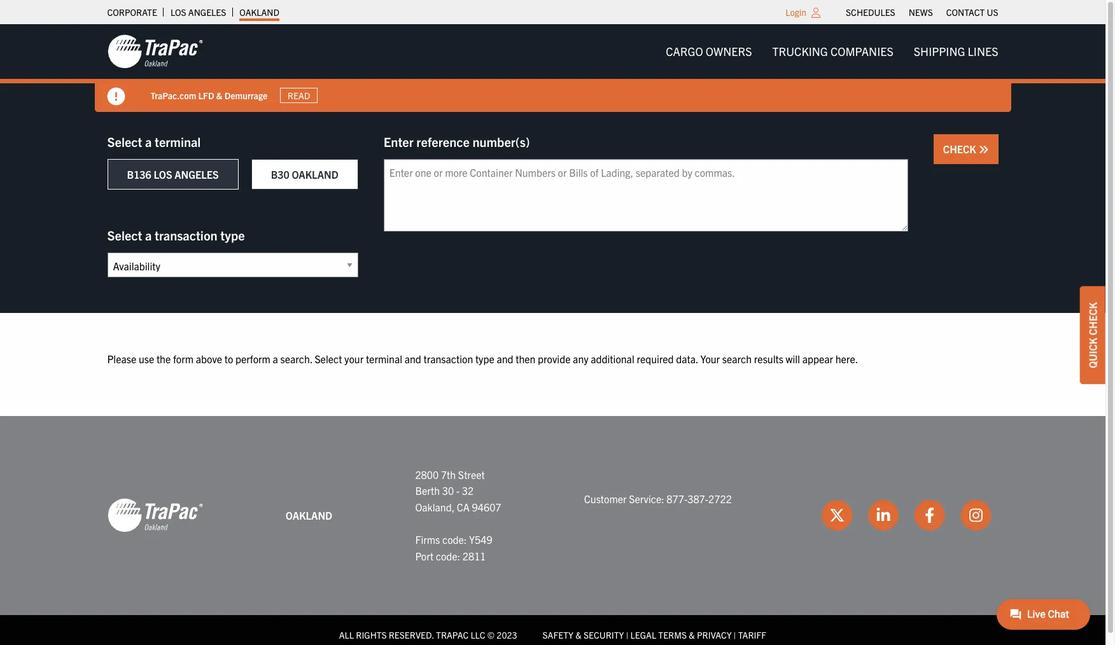 Task type: describe. For each thing, give the bounding box(es) containing it.
b136 los angeles
[[127, 168, 219, 181]]

schedules
[[846, 6, 896, 18]]

0 vertical spatial transaction
[[155, 227, 218, 243]]

then
[[516, 353, 536, 365]]

form
[[173, 353, 194, 365]]

2 horizontal spatial &
[[689, 630, 695, 641]]

check button
[[934, 134, 999, 164]]

cargo owners link
[[656, 39, 762, 64]]

0 vertical spatial terminal
[[155, 134, 201, 150]]

berth
[[415, 485, 440, 497]]

quick
[[1087, 338, 1100, 369]]

1 horizontal spatial check
[[1087, 303, 1100, 336]]

0 vertical spatial los
[[171, 6, 186, 18]]

port
[[415, 550, 434, 563]]

select for select a transaction type
[[107, 227, 142, 243]]

contact us
[[947, 6, 999, 18]]

enter
[[384, 134, 414, 150]]

2 | from the left
[[734, 630, 736, 641]]

search.
[[280, 353, 312, 365]]

contact
[[947, 6, 985, 18]]

los angeles link
[[171, 3, 226, 21]]

number(s)
[[473, 134, 530, 150]]

ca
[[457, 501, 470, 514]]

tariff
[[738, 630, 767, 641]]

reference
[[417, 134, 470, 150]]

1 vertical spatial code:
[[436, 550, 460, 563]]

companies
[[831, 44, 894, 59]]

footer containing 2800 7th street
[[0, 416, 1106, 646]]

2 vertical spatial select
[[315, 353, 342, 365]]

cargo owners
[[666, 44, 752, 59]]

-
[[456, 485, 460, 497]]

demurrage
[[225, 90, 268, 101]]

oakland link
[[240, 3, 279, 21]]

b30
[[271, 168, 290, 181]]

a for terminal
[[145, 134, 152, 150]]

trucking
[[773, 44, 828, 59]]

safety & security link
[[543, 630, 624, 641]]

94607
[[472, 501, 501, 514]]

please use the form above to perform a search. select your terminal and transaction type and then provide any additional required data. your search results will appear here.
[[107, 353, 858, 365]]

use
[[139, 353, 154, 365]]

lfd
[[198, 90, 214, 101]]

light image
[[812, 8, 821, 18]]

schedules link
[[846, 3, 896, 21]]

trucking companies link
[[762, 39, 904, 64]]

shipping lines link
[[904, 39, 1009, 64]]

©
[[488, 630, 495, 641]]

trapac
[[436, 630, 469, 641]]

2023
[[497, 630, 517, 641]]

safety
[[543, 630, 574, 641]]

corporate
[[107, 6, 157, 18]]

data.
[[676, 353, 698, 365]]

login link
[[786, 6, 807, 18]]

your
[[701, 353, 720, 365]]

select a transaction type
[[107, 227, 245, 243]]

b136
[[127, 168, 151, 181]]

select a terminal
[[107, 134, 201, 150]]

trucking companies
[[773, 44, 894, 59]]

0 horizontal spatial type
[[220, 227, 245, 243]]

perform
[[236, 353, 271, 365]]

1 and from the left
[[405, 353, 421, 365]]

shipping lines
[[914, 44, 999, 59]]

firms
[[415, 534, 440, 546]]

tariff link
[[738, 630, 767, 641]]

1 horizontal spatial &
[[576, 630, 582, 641]]

owners
[[706, 44, 752, 59]]

2 and from the left
[[497, 353, 514, 365]]

0 vertical spatial angeles
[[188, 6, 226, 18]]

lines
[[968, 44, 999, 59]]

enter reference number(s)
[[384, 134, 530, 150]]

service:
[[629, 493, 665, 506]]

quick check
[[1087, 303, 1100, 369]]

legal
[[631, 630, 657, 641]]

1 vertical spatial type
[[476, 353, 495, 365]]

2800
[[415, 468, 439, 481]]

2 oakland image from the top
[[107, 498, 203, 534]]

1 vertical spatial angeles
[[175, 168, 219, 181]]

2722
[[709, 493, 732, 506]]

required
[[637, 353, 674, 365]]

please
[[107, 353, 136, 365]]

30
[[442, 485, 454, 497]]

solid image inside banner
[[107, 88, 125, 106]]

877-
[[667, 493, 688, 506]]

your
[[345, 353, 364, 365]]

0 vertical spatial oakland
[[240, 6, 279, 18]]

select for select a terminal
[[107, 134, 142, 150]]

here.
[[836, 353, 858, 365]]

1 | from the left
[[626, 630, 629, 641]]

32
[[462, 485, 474, 497]]

shipping
[[914, 44, 966, 59]]

1 oakland image from the top
[[107, 34, 203, 69]]

2800 7th street berth 30 - 32 oakland, ca 94607
[[415, 468, 501, 514]]



Task type: vqa. For each thing, say whether or not it's contained in the screenshot.
1st Container from the bottom of the page
no



Task type: locate. For each thing, give the bounding box(es) containing it.
contact us link
[[947, 3, 999, 21]]

all
[[339, 630, 354, 641]]

387-
[[688, 493, 709, 506]]

corporate link
[[107, 3, 157, 21]]

privacy
[[697, 630, 732, 641]]

| left legal
[[626, 630, 629, 641]]

& right safety
[[576, 630, 582, 641]]

b30 oakland
[[271, 168, 339, 181]]

0 horizontal spatial terminal
[[155, 134, 201, 150]]

los right b136
[[154, 168, 172, 181]]

additional
[[591, 353, 635, 365]]

0 vertical spatial oakland image
[[107, 34, 203, 69]]

|
[[626, 630, 629, 641], [734, 630, 736, 641]]

1 vertical spatial a
[[145, 227, 152, 243]]

1 horizontal spatial and
[[497, 353, 514, 365]]

0 vertical spatial menu bar
[[840, 3, 1005, 21]]

0 vertical spatial check
[[944, 143, 979, 155]]

legal terms & privacy link
[[631, 630, 732, 641]]

menu bar down light 'image'
[[656, 39, 1009, 64]]

firms code:  y549 port code:  2811
[[415, 534, 493, 563]]

footer
[[0, 416, 1106, 646]]

1 horizontal spatial transaction
[[424, 353, 473, 365]]

customer service: 877-387-2722
[[584, 493, 732, 506]]

0 horizontal spatial solid image
[[107, 88, 125, 106]]

llc
[[471, 630, 486, 641]]

2 vertical spatial oakland
[[286, 509, 332, 522]]

7th
[[441, 468, 456, 481]]

banner containing cargo owners
[[0, 24, 1116, 112]]

code: right "port"
[[436, 550, 460, 563]]

| left "tariff" link
[[734, 630, 736, 641]]

terminal right your
[[366, 353, 402, 365]]

menu bar
[[840, 3, 1005, 21], [656, 39, 1009, 64]]

a down b136
[[145, 227, 152, 243]]

security
[[584, 630, 624, 641]]

0 vertical spatial select
[[107, 134, 142, 150]]

terminal up b136 los angeles
[[155, 134, 201, 150]]

any
[[573, 353, 589, 365]]

los angeles
[[171, 6, 226, 18]]

the
[[157, 353, 171, 365]]

y549
[[469, 534, 493, 546]]

& right lfd
[[216, 90, 222, 101]]

2 vertical spatial a
[[273, 353, 278, 365]]

and
[[405, 353, 421, 365], [497, 353, 514, 365]]

transaction
[[155, 227, 218, 243], [424, 353, 473, 365]]

trapac.com lfd & demurrage
[[151, 90, 268, 101]]

angeles left oakland link
[[188, 6, 226, 18]]

solid image
[[107, 88, 125, 106], [979, 145, 989, 155]]

1 horizontal spatial terminal
[[366, 353, 402, 365]]

& right terms
[[689, 630, 695, 641]]

oakland image
[[107, 34, 203, 69], [107, 498, 203, 534]]

cargo
[[666, 44, 703, 59]]

above
[[196, 353, 222, 365]]

0 vertical spatial code:
[[442, 534, 467, 546]]

&
[[216, 90, 222, 101], [576, 630, 582, 641], [689, 630, 695, 641]]

to
[[225, 353, 233, 365]]

2811
[[463, 550, 486, 563]]

select down b136
[[107, 227, 142, 243]]

read
[[288, 90, 310, 101]]

angeles down select a terminal
[[175, 168, 219, 181]]

1 vertical spatial menu bar
[[656, 39, 1009, 64]]

and left then
[[497, 353, 514, 365]]

1 vertical spatial transaction
[[424, 353, 473, 365]]

news
[[909, 6, 933, 18]]

1 horizontal spatial solid image
[[979, 145, 989, 155]]

code: up 2811
[[442, 534, 467, 546]]

los right 'corporate'
[[171, 6, 186, 18]]

terminal
[[155, 134, 201, 150], [366, 353, 402, 365]]

provide
[[538, 353, 571, 365]]

Enter reference number(s) text field
[[384, 159, 908, 232]]

results
[[754, 353, 784, 365]]

0 horizontal spatial &
[[216, 90, 222, 101]]

login
[[786, 6, 807, 18]]

1 vertical spatial select
[[107, 227, 142, 243]]

check inside button
[[944, 143, 979, 155]]

appear
[[803, 353, 833, 365]]

trapac.com
[[151, 90, 196, 101]]

0 vertical spatial a
[[145, 134, 152, 150]]

1 vertical spatial oakland image
[[107, 498, 203, 534]]

menu bar up shipping
[[840, 3, 1005, 21]]

1 vertical spatial terminal
[[366, 353, 402, 365]]

1 vertical spatial check
[[1087, 303, 1100, 336]]

rights
[[356, 630, 387, 641]]

quick check link
[[1080, 287, 1106, 384]]

all rights reserved. trapac llc © 2023
[[339, 630, 517, 641]]

news link
[[909, 3, 933, 21]]

1 vertical spatial oakland
[[292, 168, 339, 181]]

0 horizontal spatial |
[[626, 630, 629, 641]]

and right your
[[405, 353, 421, 365]]

0 vertical spatial solid image
[[107, 88, 125, 106]]

1 vertical spatial los
[[154, 168, 172, 181]]

search
[[723, 353, 752, 365]]

select up b136
[[107, 134, 142, 150]]

menu bar containing cargo owners
[[656, 39, 1009, 64]]

reserved.
[[389, 630, 434, 641]]

angeles
[[188, 6, 226, 18], [175, 168, 219, 181]]

a
[[145, 134, 152, 150], [145, 227, 152, 243], [273, 353, 278, 365]]

will
[[786, 353, 800, 365]]

safety & security | legal terms & privacy | tariff
[[543, 630, 767, 641]]

street
[[458, 468, 485, 481]]

read link
[[280, 88, 318, 103]]

code:
[[442, 534, 467, 546], [436, 550, 460, 563]]

a left search.
[[273, 353, 278, 365]]

customer
[[584, 493, 627, 506]]

us
[[987, 6, 999, 18]]

0 horizontal spatial and
[[405, 353, 421, 365]]

0 vertical spatial type
[[220, 227, 245, 243]]

select left your
[[315, 353, 342, 365]]

0 horizontal spatial transaction
[[155, 227, 218, 243]]

0 horizontal spatial check
[[944, 143, 979, 155]]

solid image inside check button
[[979, 145, 989, 155]]

1 vertical spatial solid image
[[979, 145, 989, 155]]

terms
[[659, 630, 687, 641]]

1 horizontal spatial type
[[476, 353, 495, 365]]

menu bar containing schedules
[[840, 3, 1005, 21]]

check
[[944, 143, 979, 155], [1087, 303, 1100, 336]]

a up b136
[[145, 134, 152, 150]]

1 horizontal spatial |
[[734, 630, 736, 641]]

oakland,
[[415, 501, 455, 514]]

banner
[[0, 24, 1116, 112]]

a for transaction
[[145, 227, 152, 243]]



